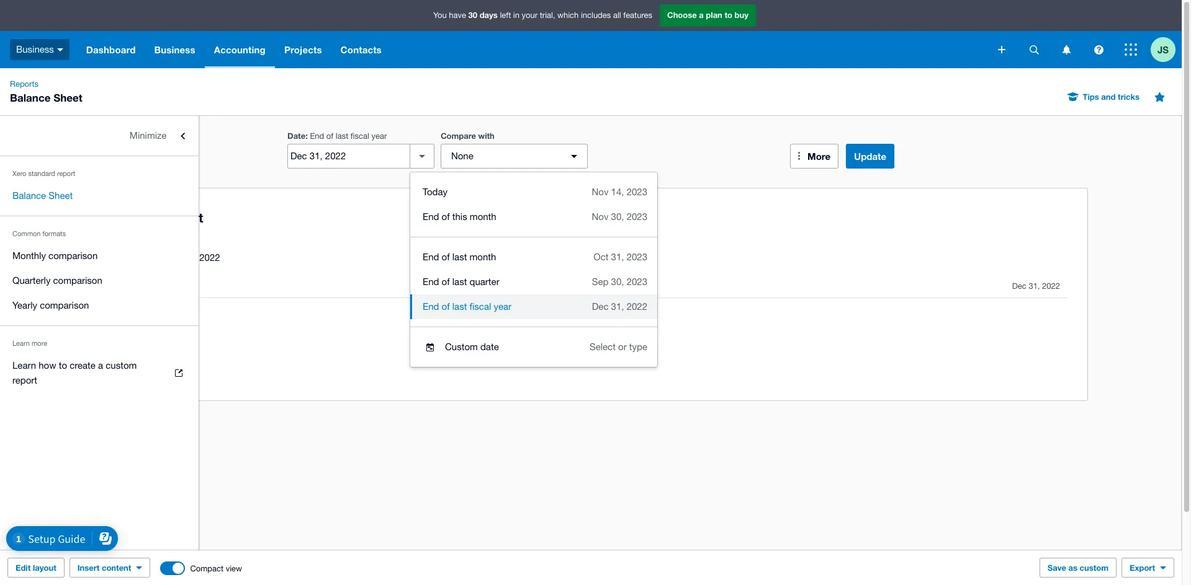 Task type: vqa. For each thing, say whether or not it's contained in the screenshot.
REPORTS link
yes



Task type: describe. For each thing, give the bounding box(es) containing it.
1 horizontal spatial a
[[699, 10, 704, 20]]

compact
[[190, 565, 224, 574]]

tips
[[1083, 92, 1099, 102]]

1 horizontal spatial 2022
[[627, 302, 647, 312]]

learn how to create a custom report
[[12, 361, 137, 386]]

month for end of this month
[[470, 212, 496, 222]]

select or type
[[590, 342, 647, 353]]

2023 for nov 30, 2023
[[627, 212, 647, 222]]

remove from favorites image
[[1147, 84, 1172, 109]]

edit
[[16, 564, 31, 574]]

2022 inside the report output element
[[1042, 282, 1060, 291]]

nothing
[[546, 349, 579, 359]]

tricks
[[1118, 92, 1140, 102]]

report inside the learn how to create a custom report
[[12, 376, 37, 386]]

today
[[423, 187, 448, 197]]

comparison for monthly comparison
[[48, 251, 98, 261]]

date
[[287, 131, 305, 141]]

choose a plan to buy
[[667, 10, 749, 20]]

accounting button
[[205, 31, 275, 68]]

2023 for nov 14, 2023
[[627, 187, 647, 197]]

:
[[305, 131, 308, 141]]

tips and tricks button
[[1060, 87, 1147, 107]]

2 business button from the left
[[145, 31, 205, 68]]

last for end of last month
[[452, 252, 467, 263]]

navigation containing dashboard
[[77, 31, 989, 68]]

show
[[593, 349, 615, 359]]

Report title field
[[110, 204, 1063, 233]]

date
[[480, 342, 499, 353]]

balance sheet link
[[0, 184, 199, 209]]

banner containing js
[[0, 0, 1182, 68]]

nov for nov 14, 2023
[[592, 187, 609, 197]]

end inside date : end of last fiscal year
[[310, 132, 324, 141]]

year inside group
[[494, 302, 511, 312]]

how
[[39, 361, 56, 371]]

update button
[[846, 144, 894, 169]]

here
[[617, 349, 635, 359]]

this
[[452, 212, 467, 222]]

fiscal inside date : end of last fiscal year
[[351, 132, 369, 141]]

you have 30 days left in your trial, which includes all features
[[433, 10, 652, 20]]

learn more
[[12, 340, 47, 348]]

nothing to show here
[[546, 349, 635, 359]]

save
[[1048, 564, 1066, 574]]

days
[[480, 10, 498, 20]]

compact view
[[190, 565, 242, 574]]

1 horizontal spatial svg image
[[1094, 45, 1103, 54]]

0 horizontal spatial svg image
[[998, 46, 1006, 53]]

comparison for quarterly comparison
[[53, 276, 102, 286]]

you
[[433, 11, 447, 20]]

last inside date : end of last fiscal year
[[336, 132, 348, 141]]

features
[[623, 11, 652, 20]]

last for end of last fiscal year
[[452, 302, 467, 312]]

2023 for sep 30, 2023
[[627, 277, 647, 287]]

2023 for oct 31, 2023
[[627, 252, 647, 263]]

your
[[522, 11, 538, 20]]

compare with
[[441, 131, 495, 141]]

14,
[[611, 187, 624, 197]]

view
[[226, 565, 242, 574]]

and
[[1101, 92, 1116, 102]]

quarterly
[[12, 276, 51, 286]]

content
[[102, 564, 131, 574]]

of for end of last quarter
[[442, 277, 450, 287]]

select
[[590, 342, 616, 353]]

js button
[[1151, 31, 1182, 68]]

projects
[[284, 44, 322, 55]]

end of last month
[[423, 252, 496, 263]]

dashboard
[[86, 44, 136, 55]]

0 horizontal spatial business
[[16, 44, 54, 54]]

choose
[[667, 10, 697, 20]]

group containing today
[[410, 173, 657, 367]]

end of last fiscal year
[[423, 302, 511, 312]]

custom
[[445, 342, 478, 353]]

1 horizontal spatial fiscal
[[470, 302, 491, 312]]

december
[[138, 253, 181, 263]]

end of this month
[[423, 212, 496, 222]]

yearly
[[12, 300, 37, 311]]

trial,
[[540, 11, 555, 20]]

monthly comparison link
[[0, 244, 199, 269]]

layout
[[33, 564, 56, 574]]

contacts
[[341, 44, 382, 55]]

none button
[[441, 144, 588, 169]]

quarterly comparison
[[12, 276, 102, 286]]

date : end of last fiscal year
[[287, 131, 387, 141]]

0 horizontal spatial dec 31, 2022
[[592, 302, 647, 312]]

monthly comparison
[[12, 251, 98, 261]]

standard
[[28, 170, 55, 178]]

sep
[[592, 277, 609, 287]]

1 horizontal spatial svg image
[[1029, 45, 1039, 54]]

reports
[[10, 79, 38, 89]]

buy
[[735, 10, 749, 20]]

custom date
[[445, 342, 499, 353]]

quarterly comparison link
[[0, 269, 199, 294]]

in
[[513, 11, 520, 20]]

sheet inside reports balance sheet
[[53, 91, 82, 104]]

common
[[12, 230, 41, 238]]



Task type: locate. For each thing, give the bounding box(es) containing it.
of for as of december 31, 2022
[[127, 253, 136, 263]]

of right :
[[326, 132, 333, 141]]

balance down reports link
[[10, 91, 51, 104]]

of down end of last month
[[442, 277, 450, 287]]

business button
[[0, 31, 77, 68], [145, 31, 205, 68]]

quarter
[[470, 277, 499, 287]]

Select end date field
[[288, 145, 410, 168]]

js
[[1158, 44, 1169, 55]]

1 horizontal spatial report
[[57, 170, 75, 178]]

custom inside button
[[1080, 564, 1109, 574]]

or
[[618, 342, 627, 353]]

1 vertical spatial 30,
[[611, 277, 624, 287]]

0 vertical spatial fiscal
[[351, 132, 369, 141]]

minimize
[[130, 130, 167, 141]]

left
[[500, 11, 511, 20]]

end right :
[[310, 132, 324, 141]]

1 vertical spatial dec
[[592, 302, 609, 312]]

2 horizontal spatial 2022
[[1042, 282, 1060, 291]]

1 vertical spatial report
[[12, 376, 37, 386]]

dec 31, 2022 inside the report output element
[[1012, 282, 1060, 291]]

comparison down the 'monthly comparison' link
[[53, 276, 102, 286]]

learn for learn how to create a custom report
[[12, 361, 36, 371]]

learn inside the learn how to create a custom report
[[12, 361, 36, 371]]

2 horizontal spatial to
[[725, 10, 732, 20]]

create
[[70, 361, 96, 371]]

1 vertical spatial custom
[[1080, 564, 1109, 574]]

1 vertical spatial nov
[[592, 212, 609, 222]]

end for end of this month
[[423, 212, 439, 222]]

2022
[[199, 253, 220, 263], [1042, 282, 1060, 291], [627, 302, 647, 312]]

comparison
[[48, 251, 98, 261], [53, 276, 102, 286], [40, 300, 89, 311]]

1 horizontal spatial custom
[[1080, 564, 1109, 574]]

0 horizontal spatial 2022
[[199, 253, 220, 263]]

0 vertical spatial dec
[[1012, 282, 1027, 291]]

1 vertical spatial fiscal
[[470, 302, 491, 312]]

1 month from the top
[[470, 212, 496, 222]]

list of convenience dates image
[[410, 144, 434, 169]]

0 vertical spatial 2022
[[199, 253, 220, 263]]

insert content
[[77, 564, 131, 574]]

comparison down quarterly comparison on the top left
[[40, 300, 89, 311]]

last
[[336, 132, 348, 141], [452, 252, 467, 263], [452, 277, 467, 287], [452, 302, 467, 312]]

all
[[613, 11, 621, 20]]

1 vertical spatial a
[[98, 361, 103, 371]]

insert
[[77, 564, 100, 574]]

end for end of last month
[[423, 252, 439, 263]]

2 vertical spatial 2022
[[627, 302, 647, 312]]

as of december 31, 2022
[[114, 253, 220, 263]]

of for end of last month
[[442, 252, 450, 263]]

group
[[410, 173, 657, 367]]

a inside the learn how to create a custom report
[[98, 361, 103, 371]]

minimize button
[[0, 124, 199, 148]]

1 horizontal spatial to
[[582, 349, 590, 359]]

0 vertical spatial custom
[[106, 361, 137, 371]]

tips and tricks
[[1083, 92, 1140, 102]]

contacts button
[[331, 31, 391, 68]]

which
[[557, 11, 579, 20]]

end down end of last quarter
[[423, 302, 439, 312]]

report right "standard"
[[57, 170, 75, 178]]

2023 down nov 14, 2023
[[627, 212, 647, 222]]

svg image
[[1029, 45, 1039, 54], [1062, 45, 1070, 54], [998, 46, 1006, 53]]

xero standard report
[[12, 170, 75, 178]]

0 horizontal spatial dec
[[592, 302, 609, 312]]

end for end of last fiscal year
[[423, 302, 439, 312]]

0 vertical spatial a
[[699, 10, 704, 20]]

1 learn from the top
[[12, 340, 30, 348]]

with
[[478, 131, 495, 141]]

type
[[629, 342, 647, 353]]

includes
[[581, 11, 611, 20]]

0 horizontal spatial business button
[[0, 31, 77, 68]]

dashboard link
[[77, 31, 145, 68]]

custom inside the learn how to create a custom report
[[106, 361, 137, 371]]

of inside date : end of last fiscal year
[[326, 132, 333, 141]]

a right "create"
[[98, 361, 103, 371]]

0 vertical spatial dec 31, 2022
[[1012, 282, 1060, 291]]

0 vertical spatial comparison
[[48, 251, 98, 261]]

of
[[326, 132, 333, 141], [442, 212, 450, 222], [442, 252, 450, 263], [127, 253, 136, 263], [442, 277, 450, 287], [442, 302, 450, 312]]

list box
[[410, 173, 657, 367]]

balance inside reports balance sheet
[[10, 91, 51, 104]]

2023 up sep 30, 2023
[[627, 252, 647, 263]]

learn how to create a custom report link
[[0, 354, 199, 394]]

2 learn from the top
[[12, 361, 36, 371]]

30, right sep
[[611, 277, 624, 287]]

1 vertical spatial year
[[494, 302, 511, 312]]

balance down xero
[[12, 191, 46, 201]]

nov left 14,
[[592, 187, 609, 197]]

1 business button from the left
[[0, 31, 77, 68]]

list box containing today
[[410, 173, 657, 367]]

fiscal up select end date field
[[351, 132, 369, 141]]

to inside the report output element
[[582, 349, 590, 359]]

edit layout button
[[7, 559, 64, 578]]

reports balance sheet
[[10, 79, 82, 104]]

yearly comparison
[[12, 300, 89, 311]]

end down today
[[423, 212, 439, 222]]

sep 30, 2023
[[592, 277, 647, 287]]

2 vertical spatial to
[[59, 361, 67, 371]]

to right how
[[59, 361, 67, 371]]

end for end of last quarter
[[423, 277, 439, 287]]

of for end of this month
[[442, 212, 450, 222]]

of down end of last quarter
[[442, 302, 450, 312]]

end of last quarter
[[423, 277, 499, 287]]

1 vertical spatial month
[[470, 252, 496, 263]]

0 horizontal spatial report
[[12, 376, 37, 386]]

learn left more
[[12, 340, 30, 348]]

have
[[449, 11, 466, 20]]

dec inside the report output element
[[1012, 282, 1027, 291]]

1 vertical spatial balance
[[12, 191, 46, 201]]

more
[[32, 340, 47, 348]]

0 horizontal spatial a
[[98, 361, 103, 371]]

2 month from the top
[[470, 252, 496, 263]]

0 vertical spatial learn
[[12, 340, 30, 348]]

last up select end date field
[[336, 132, 348, 141]]

0 horizontal spatial year
[[372, 132, 387, 141]]

1 horizontal spatial business button
[[145, 31, 205, 68]]

2 vertical spatial comparison
[[40, 300, 89, 311]]

2 2023 from the top
[[627, 212, 647, 222]]

balance sheet
[[12, 191, 73, 201]]

1 vertical spatial dec 31, 2022
[[592, 302, 647, 312]]

of for end of last fiscal year
[[442, 302, 450, 312]]

0 vertical spatial balance
[[10, 91, 51, 104]]

30
[[468, 10, 477, 20]]

oct
[[594, 252, 609, 263]]

custom right as
[[1080, 564, 1109, 574]]

of left the this
[[442, 212, 450, 222]]

month
[[470, 212, 496, 222], [470, 252, 496, 263]]

month for end of last month
[[470, 252, 496, 263]]

comparison inside quarterly comparison link
[[53, 276, 102, 286]]

more
[[808, 151, 831, 162]]

custom
[[106, 361, 137, 371], [1080, 564, 1109, 574]]

1 vertical spatial sheet
[[49, 191, 73, 201]]

sheet
[[53, 91, 82, 104], [49, 191, 73, 201]]

sheet up minimize button
[[53, 91, 82, 104]]

year inside date : end of last fiscal year
[[372, 132, 387, 141]]

31, inside the report output element
[[1029, 282, 1040, 291]]

dec 31, 2022
[[1012, 282, 1060, 291], [592, 302, 647, 312]]

1 nov from the top
[[592, 187, 609, 197]]

comparison down formats
[[48, 251, 98, 261]]

report output element
[[114, 276, 1068, 386]]

year
[[372, 132, 387, 141], [494, 302, 511, 312]]

30, for nov
[[611, 212, 624, 222]]

xero
[[12, 170, 26, 178]]

nov
[[592, 187, 609, 197], [592, 212, 609, 222]]

of right as
[[127, 253, 136, 263]]

31,
[[611, 252, 624, 263], [184, 253, 197, 263], [1029, 282, 1040, 291], [611, 302, 624, 312]]

year up select end date field
[[372, 132, 387, 141]]

last down end of last quarter
[[452, 302, 467, 312]]

0 vertical spatial 30,
[[611, 212, 624, 222]]

last up end of last quarter
[[452, 252, 467, 263]]

0 vertical spatial nov
[[592, 187, 609, 197]]

2 horizontal spatial svg image
[[1125, 43, 1137, 56]]

sheet down the xero standard report
[[49, 191, 73, 201]]

1 vertical spatial comparison
[[53, 276, 102, 286]]

0 vertical spatial report
[[57, 170, 75, 178]]

svg image
[[1125, 43, 1137, 56], [1094, 45, 1103, 54], [57, 48, 63, 51]]

a
[[699, 10, 704, 20], [98, 361, 103, 371]]

none
[[451, 151, 473, 161]]

svg image up tips and tricks button
[[1094, 45, 1103, 54]]

comparison inside yearly comparison link
[[40, 300, 89, 311]]

0 horizontal spatial svg image
[[57, 48, 63, 51]]

year down quarter
[[494, 302, 511, 312]]

report down learn more
[[12, 376, 37, 386]]

svg image up reports balance sheet
[[57, 48, 63, 51]]

comparison for yearly comparison
[[40, 300, 89, 311]]

export button
[[1122, 559, 1174, 578]]

navigation
[[77, 31, 989, 68]]

2 30, from the top
[[611, 277, 624, 287]]

last down end of last month
[[452, 277, 467, 287]]

0 vertical spatial month
[[470, 212, 496, 222]]

report
[[57, 170, 75, 178], [12, 376, 37, 386]]

comparison inside the 'monthly comparison' link
[[48, 251, 98, 261]]

1 horizontal spatial dec
[[1012, 282, 1027, 291]]

2 nov from the top
[[592, 212, 609, 222]]

end down end of last month
[[423, 277, 439, 287]]

2 horizontal spatial svg image
[[1062, 45, 1070, 54]]

1 vertical spatial learn
[[12, 361, 36, 371]]

to inside banner
[[725, 10, 732, 20]]

30,
[[611, 212, 624, 222], [611, 277, 624, 287]]

month up quarter
[[470, 252, 496, 263]]

0 horizontal spatial to
[[59, 361, 67, 371]]

custom right "create"
[[106, 361, 137, 371]]

0 horizontal spatial custom
[[106, 361, 137, 371]]

to left show
[[582, 349, 590, 359]]

of up end of last quarter
[[442, 252, 450, 263]]

1 2023 from the top
[[627, 187, 647, 197]]

compare
[[441, 131, 476, 141]]

0 vertical spatial to
[[725, 10, 732, 20]]

3 2023 from the top
[[627, 252, 647, 263]]

a left plan
[[699, 10, 704, 20]]

2023 down oct 31, 2023
[[627, 277, 647, 287]]

save as custom button
[[1040, 559, 1117, 578]]

insert content button
[[69, 559, 150, 578]]

30, for sep
[[611, 277, 624, 287]]

last for end of last quarter
[[452, 277, 467, 287]]

common formats
[[12, 230, 66, 238]]

svg image left js
[[1125, 43, 1137, 56]]

4 2023 from the top
[[627, 277, 647, 287]]

1 horizontal spatial business
[[154, 44, 195, 55]]

learn down learn more
[[12, 361, 36, 371]]

yearly comparison link
[[0, 294, 199, 318]]

nov for nov 30, 2023
[[592, 212, 609, 222]]

plan
[[706, 10, 722, 20]]

1 horizontal spatial year
[[494, 302, 511, 312]]

month right the this
[[470, 212, 496, 222]]

as
[[1069, 564, 1078, 574]]

nov down nov 14, 2023
[[592, 212, 609, 222]]

monthly
[[12, 251, 46, 261]]

1 horizontal spatial dec 31, 2022
[[1012, 282, 1060, 291]]

30, down 14,
[[611, 212, 624, 222]]

formats
[[43, 230, 66, 238]]

0 horizontal spatial fiscal
[[351, 132, 369, 141]]

export
[[1130, 564, 1155, 574]]

1 vertical spatial to
[[582, 349, 590, 359]]

fiscal down quarter
[[470, 302, 491, 312]]

oct 31, 2023
[[594, 252, 647, 263]]

2023 right 14,
[[627, 187, 647, 197]]

to left buy
[[725, 10, 732, 20]]

to inside the learn how to create a custom report
[[59, 361, 67, 371]]

save as custom
[[1048, 564, 1109, 574]]

as
[[114, 253, 125, 263]]

1 30, from the top
[[611, 212, 624, 222]]

reports link
[[5, 78, 43, 91]]

nov 14, 2023
[[592, 187, 647, 197]]

0 vertical spatial sheet
[[53, 91, 82, 104]]

learn for learn more
[[12, 340, 30, 348]]

0 vertical spatial year
[[372, 132, 387, 141]]

end up end of last quarter
[[423, 252, 439, 263]]

banner
[[0, 0, 1182, 68]]

1 vertical spatial 2022
[[1042, 282, 1060, 291]]



